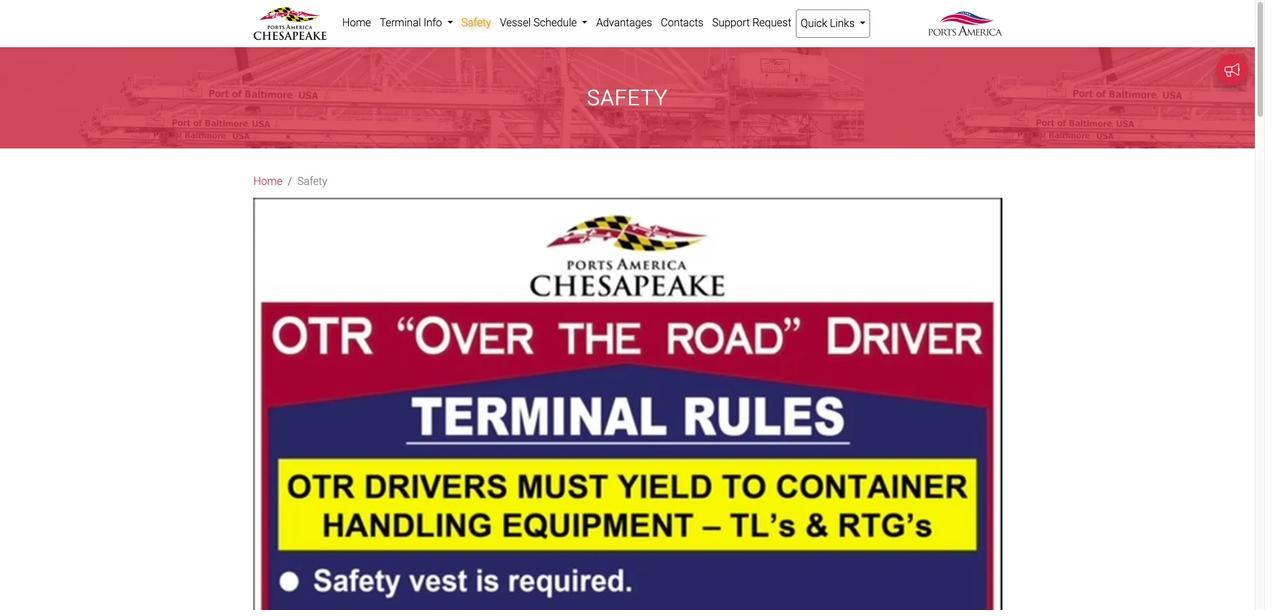 Task type: vqa. For each thing, say whether or not it's contained in the screenshot.
Links
yes



Task type: locate. For each thing, give the bounding box(es) containing it.
otr driver terminal rules image
[[253, 198, 1003, 611]]

vessel
[[500, 16, 531, 29]]

terminal
[[380, 16, 421, 29]]

vessel schedule link
[[496, 9, 592, 36]]

home link
[[338, 9, 376, 36], [254, 174, 283, 190]]

0 horizontal spatial home
[[254, 175, 283, 188]]

1 vertical spatial safety
[[587, 85, 668, 111]]

advantages link
[[592, 9, 657, 36]]

0 vertical spatial home
[[342, 16, 371, 29]]

home
[[342, 16, 371, 29], [254, 175, 283, 188]]

1 horizontal spatial safety
[[462, 16, 492, 29]]

0 horizontal spatial safety
[[298, 175, 327, 188]]

terminal info
[[380, 16, 445, 29]]

terminal info link
[[376, 9, 457, 36]]

0 vertical spatial safety
[[462, 16, 492, 29]]

schedule
[[534, 16, 577, 29]]

contacts
[[661, 16, 704, 29]]

home for home link to the top
[[342, 16, 371, 29]]

1 horizontal spatial home link
[[338, 9, 376, 36]]

request
[[753, 16, 792, 29]]

advantages
[[597, 16, 653, 29]]

1 horizontal spatial home
[[342, 16, 371, 29]]

1 vertical spatial home
[[254, 175, 283, 188]]

1 vertical spatial home link
[[254, 174, 283, 190]]

safety
[[462, 16, 492, 29], [587, 85, 668, 111], [298, 175, 327, 188]]

vessel schedule
[[500, 16, 580, 29]]



Task type: describe. For each thing, give the bounding box(es) containing it.
safety link
[[457, 9, 496, 36]]

2 vertical spatial safety
[[298, 175, 327, 188]]

support
[[713, 16, 750, 29]]

home for leftmost home link
[[254, 175, 283, 188]]

safety inside 'link'
[[462, 16, 492, 29]]

contacts link
[[657, 9, 708, 36]]

quick links
[[801, 17, 858, 30]]

support request
[[713, 16, 792, 29]]

0 horizontal spatial home link
[[254, 174, 283, 190]]

quick
[[801, 17, 828, 30]]

links
[[830, 17, 855, 30]]

quick links link
[[796, 9, 871, 38]]

0 vertical spatial home link
[[338, 9, 376, 36]]

2 horizontal spatial safety
[[587, 85, 668, 111]]

support request link
[[708, 9, 796, 36]]

info
[[424, 16, 442, 29]]



